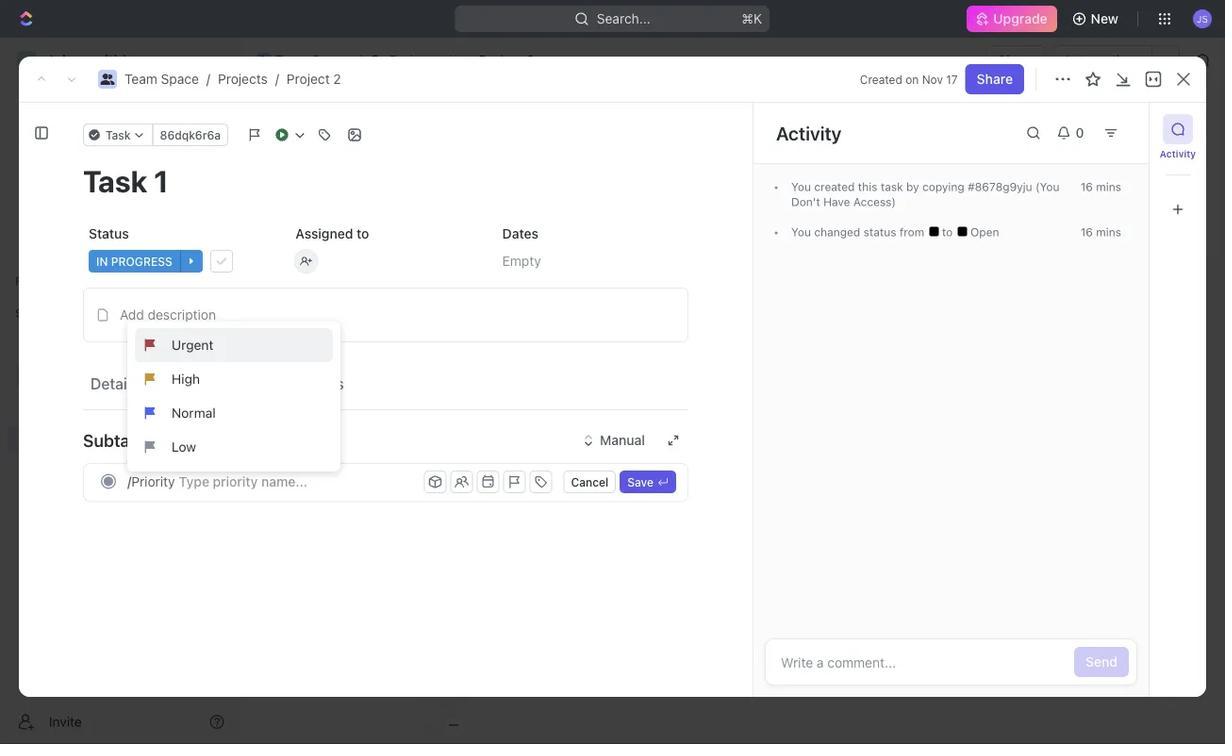 Task type: locate. For each thing, give the bounding box(es) containing it.
you for created this task by copying
[[792, 180, 811, 193]]

0 vertical spatial projects
[[390, 52, 439, 68]]

0 vertical spatial share
[[998, 52, 1034, 68]]

1 horizontal spatial team
[[125, 71, 157, 87]]

save button
[[620, 471, 676, 493]]

2 vertical spatial space
[[82, 367, 120, 383]]

0 horizontal spatial subtasks
[[83, 430, 156, 450]]

1 you from the top
[[792, 180, 811, 193]]

to left open at the right
[[942, 225, 956, 239]]

upgrade
[[994, 11, 1048, 26]]

mins up search tasks... text field
[[1097, 180, 1122, 193]]

invite
[[49, 714, 82, 730]]

subtasks up the normal
[[165, 375, 230, 392]]

hide button
[[473, 217, 513, 240]]

you down don't
[[792, 225, 811, 239]]

2 horizontal spatial space
[[312, 52, 350, 68]]

1 16 mins from the top
[[1081, 180, 1122, 193]]

2
[[527, 52, 535, 68], [333, 71, 341, 87], [376, 113, 392, 144]]

1 vertical spatial 16
[[1081, 225, 1093, 239]]

to
[[942, 225, 956, 239], [357, 226, 369, 242]]

team space link inside sidebar navigation
[[45, 360, 228, 391]]

0 vertical spatial you
[[792, 180, 811, 193]]

16 down customize 'button'
[[1081, 225, 1093, 239]]

created on nov 17
[[860, 73, 958, 86]]

1 vertical spatial activity
[[1160, 148, 1196, 159]]

1 horizontal spatial hide
[[1002, 175, 1031, 191]]

team space link
[[252, 49, 355, 72], [125, 71, 199, 87], [45, 360, 228, 391]]

subtasks for subtasks dropdown button
[[83, 430, 156, 450]]

1 to from the left
[[942, 225, 956, 239]]

/ priority
[[127, 474, 175, 489]]

team space right team space, , element
[[45, 367, 120, 383]]

Search tasks... text field
[[991, 215, 1179, 243]]

task
[[881, 180, 903, 193]]

projects link
[[366, 49, 444, 72], [218, 71, 268, 87], [57, 392, 179, 423]]

1 horizontal spatial project 2
[[479, 52, 535, 68]]

0 vertical spatial project 2
[[479, 52, 535, 68]]

team space inside sidebar navigation
[[45, 367, 120, 383]]

1 mins from the top
[[1097, 180, 1122, 193]]

1 horizontal spatial projects
[[218, 71, 268, 87]]

0 horizontal spatial projects
[[57, 400, 106, 415]]

0 vertical spatial 16
[[1081, 180, 1093, 193]]

action items
[[256, 375, 344, 392]]

mins down customize
[[1097, 225, 1122, 239]]

user group image up team space / projects / project 2
[[258, 56, 270, 65]]

open
[[968, 225, 1000, 239]]

1 vertical spatial hide
[[480, 222, 506, 235]]

project 2
[[479, 52, 535, 68], [286, 113, 398, 144]]

team up team space / projects / project 2
[[275, 52, 308, 68]]

to inside task sidebar content section
[[942, 225, 956, 239]]

you
[[792, 180, 811, 193], [792, 225, 811, 239]]

1 16 from the top
[[1081, 180, 1093, 193]]

assigned
[[296, 226, 353, 242]]

team right team space, , element
[[45, 367, 78, 383]]

activity
[[776, 122, 842, 144], [1160, 148, 1196, 159]]

search button
[[902, 170, 976, 196]]

favorites
[[15, 275, 65, 288]]

urgent
[[172, 337, 214, 353]]

1 vertical spatial user group image
[[100, 74, 115, 85]]

1 horizontal spatial add
[[1089, 121, 1114, 137]]

subtasks for subtasks button
[[165, 375, 230, 392]]

0 vertical spatial 2
[[527, 52, 535, 68]]

Edit task name text field
[[83, 163, 689, 199]]

2 vertical spatial 2
[[376, 113, 392, 144]]

0 vertical spatial user group image
[[258, 56, 270, 65]]

1 horizontal spatial subtasks
[[165, 375, 230, 392]]

2 you from the top
[[792, 225, 811, 239]]

16 for changed status from
[[1081, 225, 1093, 239]]

⌘k
[[742, 11, 763, 26]]

16 mins down customize
[[1081, 225, 1122, 239]]

team space / projects / project 2
[[125, 71, 341, 87]]

add task button
[[1078, 114, 1158, 144]]

1 vertical spatial subtasks
[[83, 430, 156, 450]]

/
[[358, 52, 362, 68], [448, 52, 452, 68], [206, 71, 210, 87], [275, 71, 279, 87], [127, 474, 131, 489]]

0 horizontal spatial space
[[82, 367, 120, 383]]

1 vertical spatial you
[[792, 225, 811, 239]]

home link
[[8, 92, 232, 122]]

search
[[926, 175, 970, 191]]

0 vertical spatial team
[[275, 52, 308, 68]]

0 vertical spatial team space
[[275, 52, 350, 68]]

1 horizontal spatial project 2 link
[[455, 49, 540, 72]]

projects
[[390, 52, 439, 68], [218, 71, 268, 87], [57, 400, 106, 415]]

space
[[312, 52, 350, 68], [161, 71, 199, 87], [82, 367, 120, 383]]

1 vertical spatial space
[[161, 71, 199, 87]]

project
[[479, 52, 523, 68], [287, 71, 330, 87], [286, 113, 371, 144]]

team space up team space / projects / project 2
[[275, 52, 350, 68]]

0 horizontal spatial team space
[[45, 367, 120, 383]]

0 horizontal spatial add
[[120, 307, 144, 323]]

search...
[[597, 11, 651, 26]]

2 horizontal spatial 2
[[527, 52, 535, 68]]

1 horizontal spatial space
[[161, 71, 199, 87]]

team
[[275, 52, 308, 68], [125, 71, 157, 87], [45, 367, 78, 383]]

team space
[[275, 52, 350, 68], [45, 367, 120, 383]]

subtasks inside dropdown button
[[83, 430, 156, 450]]

share button right '17' at the top right of page
[[966, 64, 1025, 94]]

add
[[1089, 121, 1114, 137], [120, 307, 144, 323]]

subtasks
[[165, 375, 230, 392], [83, 430, 156, 450]]

add left the "description" on the left of the page
[[120, 307, 144, 323]]

upgrade link
[[967, 6, 1057, 32]]

assigned to
[[296, 226, 369, 242]]

mins
[[1097, 180, 1122, 193], [1097, 225, 1122, 239]]

1 vertical spatial add
[[120, 307, 144, 323]]

cancel button
[[564, 471, 616, 493]]

16 right the (you
[[1081, 180, 1093, 193]]

1 vertical spatial projects
[[218, 71, 268, 87]]

2 16 mins from the top
[[1081, 225, 1122, 239]]

items
[[305, 375, 344, 392]]

tree
[[8, 328, 232, 583]]

0 horizontal spatial project 2 link
[[287, 71, 341, 87]]

status
[[89, 226, 129, 242]]

86dqk6r6a
[[160, 128, 221, 142]]

sidebar navigation
[[0, 38, 241, 744]]

2 horizontal spatial projects link
[[366, 49, 444, 72]]

1 horizontal spatial to
[[942, 225, 956, 239]]

customize button
[[1040, 170, 1137, 196]]

activity inside task sidebar navigation tab list
[[1160, 148, 1196, 159]]

team inside 'link'
[[45, 367, 78, 383]]

high
[[172, 371, 200, 387]]

0 vertical spatial 16 mins
[[1081, 180, 1122, 193]]

to right assigned
[[357, 226, 369, 242]]

1 vertical spatial 2
[[333, 71, 341, 87]]

0 horizontal spatial project 2
[[286, 113, 398, 144]]

2 inside project 2 link
[[527, 52, 535, 68]]

tree containing team space
[[8, 328, 232, 583]]

16 mins up search tasks... text field
[[1081, 180, 1122, 193]]

1 vertical spatial team
[[125, 71, 157, 87]]

0 horizontal spatial activity
[[776, 122, 842, 144]]

0 vertical spatial add
[[1089, 121, 1114, 137]]

changed status from
[[811, 225, 928, 239]]

have
[[824, 195, 851, 209]]

2 horizontal spatial team
[[275, 52, 308, 68]]

hide button
[[979, 170, 1037, 196]]

#8678g9yju (you don't have access)
[[792, 180, 1060, 209]]

hide inside hide button
[[480, 222, 506, 235]]

0 horizontal spatial projects link
[[57, 392, 179, 423]]

add description
[[120, 307, 216, 323]]

hide
[[1002, 175, 1031, 191], [480, 222, 506, 235]]

1 vertical spatial team space
[[45, 367, 120, 383]]

0 vertical spatial hide
[[1002, 175, 1031, 191]]

tree inside sidebar navigation
[[8, 328, 232, 583]]

1 horizontal spatial activity
[[1160, 148, 1196, 159]]

share button
[[987, 45, 1046, 75], [966, 64, 1025, 94]]

0 vertical spatial subtasks
[[165, 375, 230, 392]]

2 to from the left
[[357, 226, 369, 242]]

2 mins from the top
[[1097, 225, 1122, 239]]

team up home link
[[125, 71, 157, 87]]

0 horizontal spatial 2
[[333, 71, 341, 87]]

share
[[998, 52, 1034, 68], [977, 71, 1013, 87]]

0 vertical spatial activity
[[776, 122, 842, 144]]

0 horizontal spatial hide
[[480, 222, 506, 235]]

project 2 link
[[455, 49, 540, 72], [287, 71, 341, 87]]

share right '17' at the top right of page
[[977, 71, 1013, 87]]

subtasks inside button
[[165, 375, 230, 392]]

1 vertical spatial 16 mins
[[1081, 225, 1122, 239]]

user group image
[[258, 56, 270, 65], [100, 74, 115, 85]]

2 vertical spatial projects
[[57, 400, 106, 415]]

subtasks up / priority
[[83, 430, 156, 450]]

cancel
[[571, 475, 609, 489]]

dates
[[503, 226, 539, 242]]

don't
[[792, 195, 821, 209]]

2 vertical spatial team
[[45, 367, 78, 383]]

0 vertical spatial mins
[[1097, 180, 1122, 193]]

1 vertical spatial share
[[977, 71, 1013, 87]]

2 16 from the top
[[1081, 225, 1093, 239]]

you up don't
[[792, 180, 811, 193]]

user group image up home link
[[100, 74, 115, 85]]

1 vertical spatial mins
[[1097, 225, 1122, 239]]

new
[[1091, 11, 1119, 26]]

copying
[[923, 180, 965, 193]]

16 mins
[[1081, 180, 1122, 193], [1081, 225, 1122, 239]]

share down upgrade "link"
[[998, 52, 1034, 68]]

add for add description
[[120, 307, 144, 323]]

1 horizontal spatial user group image
[[258, 56, 270, 65]]

add left task on the right
[[1089, 121, 1114, 137]]

0 horizontal spatial to
[[357, 226, 369, 242]]

0 horizontal spatial team
[[45, 367, 78, 383]]

send
[[1086, 654, 1118, 670]]



Task type: vqa. For each thing, say whether or not it's contained in the screenshot.
first "to"
yes



Task type: describe. For each thing, give the bounding box(es) containing it.
created this task by copying
[[811, 180, 968, 193]]

created
[[814, 180, 855, 193]]

share for share button right of '17' at the top right of page
[[977, 71, 1013, 87]]

subtasks button
[[83, 418, 689, 463]]

customize
[[1065, 175, 1131, 191]]

save
[[628, 475, 654, 489]]

task
[[1118, 121, 1146, 137]]

created
[[860, 73, 903, 86]]

spaces
[[15, 307, 55, 320]]

changed
[[814, 225, 861, 239]]

this
[[858, 180, 878, 193]]

16 for created this task by copying
[[1081, 180, 1093, 193]]

share for share button underneath upgrade "link"
[[998, 52, 1034, 68]]

mins for created this task by copying
[[1097, 180, 1122, 193]]

1 vertical spatial project
[[287, 71, 330, 87]]

hide inside hide dropdown button
[[1002, 175, 1031, 191]]

nov
[[922, 73, 943, 86]]

0 vertical spatial space
[[312, 52, 350, 68]]

favorites button
[[8, 270, 72, 292]]

description
[[148, 307, 216, 323]]

2 horizontal spatial projects
[[390, 52, 439, 68]]

16 mins for changed status from
[[1081, 225, 1122, 239]]

access)
[[854, 195, 896, 209]]

inbox
[[45, 131, 78, 146]]

home
[[45, 99, 81, 114]]

activity inside task sidebar content section
[[776, 122, 842, 144]]

0 horizontal spatial user group image
[[100, 74, 115, 85]]

1 horizontal spatial team space
[[275, 52, 350, 68]]

on
[[906, 73, 919, 86]]

new button
[[1065, 4, 1130, 34]]

projects inside tree
[[57, 400, 106, 415]]

1 horizontal spatial projects link
[[218, 71, 268, 87]]

(you
[[1036, 180, 1060, 193]]

send button
[[1075, 647, 1129, 677]]

action
[[256, 375, 301, 392]]

add for add task
[[1089, 121, 1114, 137]]

projects link inside tree
[[57, 392, 179, 423]]

86dqk6r6a button
[[152, 124, 228, 146]]

team space, , element
[[17, 366, 36, 385]]

by
[[907, 180, 919, 193]]

mins for changed status from
[[1097, 225, 1122, 239]]

automations
[[1064, 52, 1142, 68]]

share button down upgrade "link"
[[987, 45, 1046, 75]]

subtasks button
[[158, 367, 238, 400]]

dashboards link
[[8, 188, 232, 218]]

inbox link
[[8, 124, 232, 154]]

#8678g9yju
[[968, 180, 1033, 193]]

dashboards
[[45, 195, 119, 210]]

task sidebar navigation tab list
[[1158, 114, 1199, 225]]

1 horizontal spatial 2
[[376, 113, 392, 144]]

0 vertical spatial project
[[479, 52, 523, 68]]

17
[[947, 73, 958, 86]]

from
[[900, 225, 925, 239]]

you for changed status from
[[792, 225, 811, 239]]

space inside sidebar navigation
[[82, 367, 120, 383]]

automations button
[[1054, 46, 1152, 75]]

2 vertical spatial project
[[286, 113, 371, 144]]

priority
[[131, 474, 175, 489]]

1 vertical spatial project 2
[[286, 113, 398, 144]]

status
[[864, 225, 897, 239]]

add task
[[1089, 121, 1146, 137]]

details
[[91, 375, 139, 392]]

action items button
[[249, 367, 352, 400]]

normal
[[172, 405, 216, 421]]

add description button
[[90, 300, 682, 330]]

details button
[[83, 367, 146, 400]]

task sidebar content section
[[753, 103, 1149, 697]]

16 mins for created this task by copying
[[1081, 180, 1122, 193]]

low
[[172, 439, 196, 455]]



